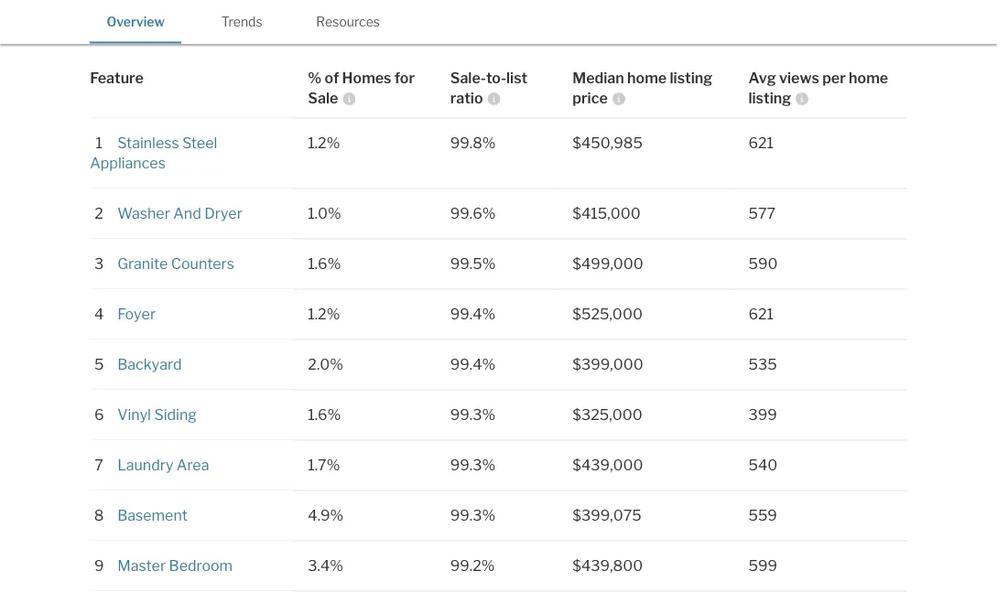 Task type: vqa. For each thing, say whether or not it's contained in the screenshot.


Task type: describe. For each thing, give the bounding box(es) containing it.
master bedroom
[[117, 557, 233, 575]]

% of homes for sale
[[308, 69, 415, 107]]

1.7%
[[308, 456, 340, 474]]

$439,000
[[573, 456, 644, 474]]

basement link
[[117, 507, 188, 525]]

stainless
[[117, 134, 179, 152]]

dryer
[[204, 205, 243, 222]]

features
[[238, 18, 295, 35]]

$325,000
[[573, 406, 643, 424]]

1 in from the left
[[603, 18, 615, 35]]

median home listing price
[[573, 69, 713, 107]]

laundry area link
[[117, 456, 209, 474]]

and
[[173, 205, 201, 222]]

washer and dryer
[[117, 205, 243, 222]]

99.5%
[[451, 255, 496, 273]]

1.6% for siding
[[308, 406, 341, 424]]

7
[[95, 456, 103, 474]]

for
[[395, 69, 415, 87]]

washer and dryer link
[[117, 205, 243, 222]]

9
[[94, 557, 104, 575]]

590
[[749, 255, 778, 273]]

of
[[325, 69, 339, 87]]

5
[[94, 356, 104, 374]]

4
[[94, 305, 104, 323]]

99.4% for $525,000
[[451, 305, 496, 323]]

per
[[823, 69, 846, 87]]

599
[[749, 557, 778, 575]]

overview
[[107, 14, 165, 30]]

avg
[[749, 69, 777, 87]]

appliances
[[90, 154, 166, 172]]

99.3% for $399,075
[[451, 507, 496, 525]]

99.8%
[[451, 134, 496, 152]]

foyer link
[[117, 305, 156, 323]]

united
[[644, 18, 689, 35]]

master bedroom link
[[117, 557, 233, 575]]

stainless steel appliances link
[[90, 134, 217, 172]]

99.2%
[[451, 557, 495, 575]]

sale-to-list ratio
[[451, 69, 528, 107]]

577
[[749, 205, 776, 222]]

listing inside the avg views per home listing
[[749, 89, 792, 107]]

states
[[693, 18, 737, 35]]

washer
[[117, 205, 170, 222]]

overview link
[[90, 0, 182, 42]]

resources link
[[302, 0, 394, 42]]

siding
[[154, 406, 197, 424]]

these
[[90, 18, 132, 35]]

99.3% for $439,000
[[451, 456, 496, 474]]

1 horizontal spatial list
[[545, 18, 565, 35]]

8
[[94, 507, 104, 525]]

these valuable home features and designs had the highest sale-to-list ratio in the united states in fall, 2023.
[[90, 18, 822, 35]]

bedroom
[[169, 557, 233, 575]]

backyard
[[117, 356, 182, 374]]

621 for $450,985
[[749, 134, 774, 152]]

backyard link
[[117, 356, 182, 374]]

homes
[[342, 69, 392, 87]]

0 vertical spatial to-
[[525, 18, 545, 35]]

granite counters
[[117, 255, 234, 273]]

trends
[[221, 14, 263, 30]]

%
[[308, 69, 322, 87]]

540
[[749, 456, 778, 474]]

stainless steel appliances
[[90, 134, 217, 172]]

listing inside median home listing price
[[670, 69, 713, 87]]

2023.
[[782, 18, 822, 35]]

vinyl siding link
[[117, 406, 197, 424]]

granite
[[117, 255, 168, 273]]

sale
[[308, 89, 338, 107]]

0 horizontal spatial home
[[196, 18, 235, 35]]

valuable
[[136, 18, 193, 35]]

2.0%
[[308, 356, 343, 374]]



Task type: locate. For each thing, give the bounding box(es) containing it.
3
[[94, 255, 104, 273]]

area
[[177, 456, 209, 474]]

1 horizontal spatial to-
[[525, 18, 545, 35]]

1 vertical spatial ratio
[[451, 89, 483, 107]]

0 vertical spatial listing
[[670, 69, 713, 87]]

foyer
[[117, 305, 156, 323]]

0 vertical spatial ratio
[[568, 18, 600, 35]]

and
[[298, 18, 324, 35]]

in up median
[[603, 18, 615, 35]]

99.3%
[[451, 406, 496, 424], [451, 456, 496, 474], [451, 507, 496, 525]]

6
[[94, 406, 104, 424]]

1 the from the left
[[412, 18, 435, 35]]

99.4% for $399,000
[[451, 356, 496, 374]]

$499,000
[[573, 255, 644, 273]]

2 horizontal spatial home
[[849, 69, 889, 87]]

0 horizontal spatial listing
[[670, 69, 713, 87]]

1 vertical spatial to-
[[486, 69, 507, 87]]

designs
[[327, 18, 380, 35]]

sale-
[[492, 18, 525, 35]]

1 vertical spatial listing
[[749, 89, 792, 107]]

0 vertical spatial 1.2%
[[308, 134, 340, 152]]

the right had
[[412, 18, 435, 35]]

1.6% for counters
[[308, 255, 341, 273]]

0 vertical spatial 1.6%
[[308, 255, 341, 273]]

3 99.3% from the top
[[451, 507, 496, 525]]

feature
[[90, 69, 144, 87]]

2 vertical spatial 99.3%
[[451, 507, 496, 525]]

1 vertical spatial 1.6%
[[308, 406, 341, 424]]

1 vertical spatial 99.3%
[[451, 456, 496, 474]]

399
[[749, 406, 778, 424]]

the left "united"
[[618, 18, 641, 35]]

621 up 535
[[749, 305, 774, 323]]

2 the from the left
[[618, 18, 641, 35]]

steel
[[182, 134, 217, 152]]

2 621 from the top
[[749, 305, 774, 323]]

2 99.4% from the top
[[451, 356, 496, 374]]

counters
[[171, 255, 234, 273]]

ratio up median
[[568, 18, 600, 35]]

0 horizontal spatial the
[[412, 18, 435, 35]]

$399,000
[[573, 356, 644, 374]]

laundry area
[[117, 456, 209, 474]]

1.2% down sale
[[308, 134, 340, 152]]

resources
[[316, 14, 380, 30]]

$415,000
[[573, 205, 641, 222]]

1 horizontal spatial home
[[628, 69, 667, 87]]

views
[[780, 69, 820, 87]]

listing
[[670, 69, 713, 87], [749, 89, 792, 107]]

list
[[545, 18, 565, 35], [507, 69, 528, 87]]

0 horizontal spatial to-
[[486, 69, 507, 87]]

1 99.4% from the top
[[451, 305, 496, 323]]

basement
[[117, 507, 188, 525]]

621 down avg
[[749, 134, 774, 152]]

1 1.2% from the top
[[308, 134, 340, 152]]

highest
[[438, 18, 489, 35]]

1 vertical spatial 1.2%
[[308, 305, 340, 323]]

1.2% for 99.4%
[[308, 305, 340, 323]]

1 99.3% from the top
[[451, 406, 496, 424]]

2 1.6% from the top
[[308, 406, 341, 424]]

$399,075
[[573, 507, 642, 525]]

99.6%
[[451, 205, 496, 222]]

0 vertical spatial 621
[[749, 134, 774, 152]]

99.4%
[[451, 305, 496, 323], [451, 356, 496, 374]]

home inside median home listing price
[[628, 69, 667, 87]]

621 for $525,000
[[749, 305, 774, 323]]

avg views per home listing
[[749, 69, 889, 107]]

home inside the avg views per home listing
[[849, 69, 889, 87]]

0 vertical spatial 99.3%
[[451, 406, 496, 424]]

1.6% up 1.7%
[[308, 406, 341, 424]]

$525,000
[[573, 305, 643, 323]]

0 horizontal spatial list
[[507, 69, 528, 87]]

2
[[95, 205, 103, 222]]

vinyl siding
[[117, 406, 197, 424]]

0 vertical spatial list
[[545, 18, 565, 35]]

list inside sale-to-list ratio
[[507, 69, 528, 87]]

to- inside sale-to-list ratio
[[486, 69, 507, 87]]

1
[[96, 134, 102, 152]]

median
[[573, 69, 625, 87]]

price
[[573, 89, 608, 107]]

home right the valuable
[[196, 18, 235, 35]]

1 horizontal spatial in
[[740, 18, 752, 35]]

1.2% for 99.8%
[[308, 134, 340, 152]]

trends link
[[196, 0, 288, 42]]

vinyl
[[117, 406, 151, 424]]

3.4%
[[308, 557, 343, 575]]

1.0%
[[308, 205, 341, 222]]

granite counters link
[[117, 255, 234, 273]]

1 vertical spatial 99.4%
[[451, 356, 496, 374]]

1.2% up 2.0%
[[308, 305, 340, 323]]

4.9%
[[308, 507, 344, 525]]

$439,800
[[573, 557, 643, 575]]

home
[[196, 18, 235, 35], [628, 69, 667, 87], [849, 69, 889, 87]]

0 horizontal spatial ratio
[[451, 89, 483, 107]]

laundry
[[117, 456, 173, 474]]

0 vertical spatial 99.4%
[[451, 305, 496, 323]]

1.6%
[[308, 255, 341, 273], [308, 406, 341, 424]]

master
[[117, 557, 166, 575]]

1 horizontal spatial ratio
[[568, 18, 600, 35]]

home right per
[[849, 69, 889, 87]]

had
[[383, 18, 409, 35]]

1 horizontal spatial listing
[[749, 89, 792, 107]]

535
[[749, 356, 777, 374]]

to- right the 'highest'
[[525, 18, 545, 35]]

ratio down sale-
[[451, 89, 483, 107]]

listing down avg
[[749, 89, 792, 107]]

home right median
[[628, 69, 667, 87]]

1 1.6% from the top
[[308, 255, 341, 273]]

1.6% down 1.0% at the left top
[[308, 255, 341, 273]]

to-
[[525, 18, 545, 35], [486, 69, 507, 87]]

1 vertical spatial list
[[507, 69, 528, 87]]

2 1.2% from the top
[[308, 305, 340, 323]]

to- down sale-
[[486, 69, 507, 87]]

0 horizontal spatial in
[[603, 18, 615, 35]]

99.3% for $325,000
[[451, 406, 496, 424]]

$450,985
[[573, 134, 643, 152]]

559
[[749, 507, 778, 525]]

2 99.3% from the top
[[451, 456, 496, 474]]

1 621 from the top
[[749, 134, 774, 152]]

in left fall,
[[740, 18, 752, 35]]

listing down states on the right of the page
[[670, 69, 713, 87]]

2 in from the left
[[740, 18, 752, 35]]

1 vertical spatial 621
[[749, 305, 774, 323]]

sale-
[[451, 69, 486, 87]]

fall,
[[755, 18, 779, 35]]

in
[[603, 18, 615, 35], [740, 18, 752, 35]]

1.2%
[[308, 134, 340, 152], [308, 305, 340, 323]]

ratio inside sale-to-list ratio
[[451, 89, 483, 107]]

1 horizontal spatial the
[[618, 18, 641, 35]]

the
[[412, 18, 435, 35], [618, 18, 641, 35]]



